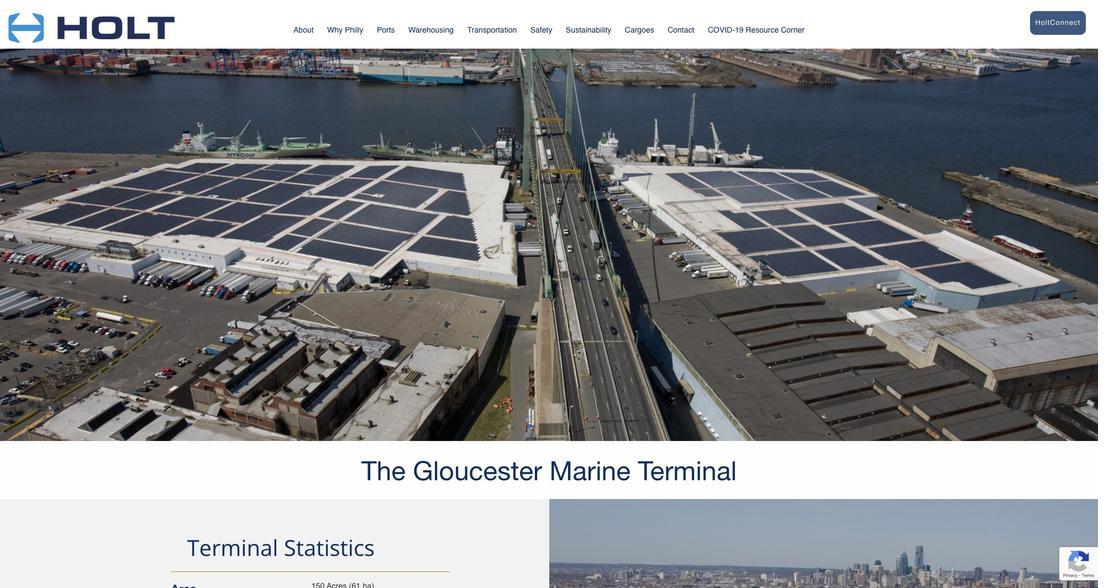 Task type: describe. For each thing, give the bounding box(es) containing it.
resource
[[746, 25, 779, 34]]

safety link
[[530, 20, 552, 42]]

philly
[[345, 25, 363, 34]]

marine
[[550, 455, 631, 486]]

covid-
[[708, 25, 735, 34]]

the gloucester marine terminal main content
[[0, 0, 1098, 588]]

why philly
[[327, 25, 363, 34]]

covid-19 resource corner
[[708, 25, 805, 34]]

transportation link
[[467, 20, 517, 42]]

about link
[[294, 20, 314, 42]]

cargoes
[[625, 25, 654, 34]]

ports
[[377, 25, 395, 34]]

holt logistics image
[[8, 0, 175, 49]]

holtconnect
[[1036, 18, 1081, 27]]

sustainability
[[566, 25, 612, 34]]

safety
[[530, 25, 552, 34]]

19
[[735, 25, 744, 34]]

warehousing link
[[408, 20, 454, 42]]

why
[[327, 25, 343, 34]]



Task type: locate. For each thing, give the bounding box(es) containing it.
0 vertical spatial terminal
[[638, 455, 737, 486]]

contact link
[[668, 20, 694, 42]]

holtconnect link
[[927, 6, 1086, 43]]

1 vertical spatial terminal
[[187, 532, 278, 563]]

warehousing
[[408, 25, 454, 34]]

ports link
[[377, 20, 395, 42]]

gloucester
[[413, 455, 542, 486]]

sustainability link
[[566, 20, 612, 42]]

terminal
[[638, 455, 737, 486], [187, 532, 278, 563]]

0 horizontal spatial terminal
[[187, 532, 278, 563]]

1 horizontal spatial terminal
[[638, 455, 737, 486]]

transportation
[[467, 25, 517, 34]]

holtconnect button
[[1030, 11, 1086, 35]]

why philly link
[[327, 20, 363, 42]]

contact
[[668, 25, 694, 34]]

corner
[[781, 25, 805, 34]]

terminal statistics
[[187, 532, 375, 563]]

covid-19 resource corner link
[[708, 13, 805, 42]]

the gloucester marine terminal
[[361, 455, 737, 486]]

the
[[361, 455, 406, 486]]

cargoes link
[[625, 20, 654, 42]]

statistics
[[284, 532, 375, 563]]

about
[[294, 25, 314, 34]]



Task type: vqa. For each thing, say whether or not it's contained in the screenshot.
Terminal to the bottom
yes



